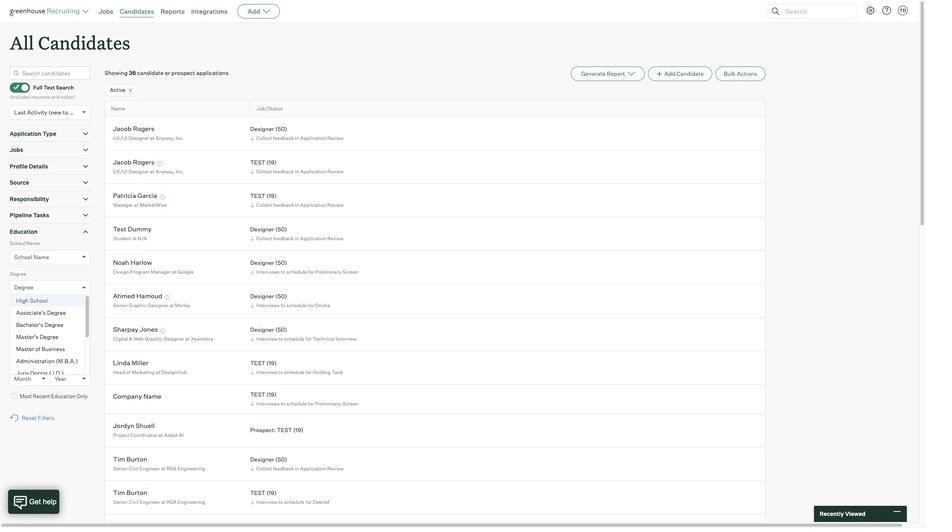 Task type: vqa. For each thing, say whether or not it's contained in the screenshot.
the bottommost "Will"
no



Task type: describe. For each thing, give the bounding box(es) containing it.
dummy
[[128, 225, 152, 234]]

juris
[[16, 370, 29, 377]]

interview for test (19) interview to schedule for debrief
[[256, 500, 277, 506]]

start
[[34, 332, 45, 338]]

engineering for designer (50)
[[178, 466, 205, 472]]

interviews to schedule for preliminary screen link for (19)
[[249, 401, 360, 408]]

resumes
[[31, 94, 50, 100]]

1 senior from the top
[[113, 303, 128, 309]]

linda miller link
[[113, 360, 148, 369]]

0 vertical spatial manager
[[113, 202, 133, 208]]

at inside linda miller head of marketing at designhub
[[156, 370, 160, 376]]

web
[[134, 336, 144, 342]]

recently
[[820, 511, 844, 518]]

designer (50) interviews to schedule for onsite
[[250, 293, 330, 309]]

recently viewed
[[820, 511, 866, 518]]

ai
[[179, 433, 184, 439]]

interview for test (19) interview to schedule for holding tank
[[256, 370, 277, 376]]

interviews to schedule for onsite link
[[249, 302, 332, 310]]

integrations
[[191, 7, 228, 15]]

master's degree option
[[10, 332, 84, 344]]

jordyn shuell link
[[113, 423, 155, 432]]

to for designer (50) interviews to schedule for preliminary screen
[[281, 269, 285, 275]]

rsa for designer (50)
[[167, 466, 177, 472]]

(50) for tim burton
[[275, 457, 287, 464]]

2 in from the top
[[295, 169, 299, 175]]

bulk
[[724, 70, 736, 77]]

all candidates
[[10, 31, 130, 55]]

3 collect feedback in application review link from the top
[[249, 201, 346, 209]]

interviews for designer (50) interviews to schedule for onsite
[[256, 303, 280, 309]]

last
[[14, 109, 26, 116]]

0 vertical spatial candidates
[[120, 7, 154, 15]]

designer (50) collect feedback in application review for rogers
[[250, 126, 344, 141]]

test inside test (19) interview to schedule for debrief
[[250, 490, 265, 497]]

to for test (19) interview to schedule for debrief
[[278, 500, 283, 506]]

only
[[77, 394, 88, 400]]

2 collect feedback in application review link from the top
[[249, 168, 346, 176]]

responsibility
[[10, 196, 49, 203]]

for for designer (50) interviews to schedule for preliminary screen
[[308, 269, 314, 275]]

jacob rogers ux/ui designer at anyway, inc.
[[113, 125, 184, 141]]

business
[[42, 346, 65, 353]]

filters
[[38, 415, 54, 422]]

application type
[[10, 130, 56, 137]]

jordyn shuell project coordinator at adept ai
[[113, 423, 184, 439]]

manager inside noah harlow design program manager at google
[[151, 269, 171, 275]]

0 vertical spatial graphic
[[129, 303, 147, 309]]

patricia garcia has been in application review for more than 5 days image
[[159, 195, 166, 200]]

in for dummy
[[295, 236, 299, 242]]

activity
[[27, 109, 47, 116]]

google
[[178, 269, 194, 275]]

high school
[[16, 298, 48, 305]]

degree for master's degree
[[40, 334, 59, 341]]

3 review from the top
[[327, 202, 344, 208]]

at inside jacob rogers ux/ui designer at anyway, inc.
[[150, 135, 155, 141]]

feedback for tim burton
[[273, 466, 294, 472]]

bachelor's degree
[[16, 322, 63, 329]]

collect for tim burton
[[256, 466, 272, 472]]

marketwise
[[140, 202, 167, 208]]

month for start
[[14, 345, 31, 352]]

greenhouse recruiting image
[[10, 6, 82, 16]]

add for add
[[248, 7, 260, 15]]

program
[[130, 269, 150, 275]]

master
[[16, 346, 34, 353]]

miller
[[132, 360, 148, 368]]

prospect
[[171, 70, 195, 76]]

showing
[[105, 70, 128, 76]]

sharpay jones link
[[113, 326, 158, 335]]

to for designer (50) interviews to schedule for onsite
[[281, 303, 285, 309]]

1 horizontal spatial jobs
[[99, 7, 113, 15]]

td button
[[898, 6, 908, 15]]

education end
[[10, 363, 43, 369]]

bulk actions link
[[715, 67, 766, 81]]

details
[[29, 163, 48, 170]]

feedback for jacob rogers
[[273, 135, 294, 141]]

design
[[113, 269, 129, 275]]

showing 36 candidate or prospect applications
[[105, 70, 229, 76]]

generate
[[581, 70, 606, 77]]

at inside noah harlow design program manager at google
[[172, 269, 176, 275]]

in for burton
[[295, 466, 299, 472]]

for for designer (50) interviews to schedule for onsite
[[308, 303, 314, 309]]

old)
[[69, 109, 80, 116]]

review for tim burton
[[327, 466, 344, 472]]

profile
[[10, 163, 28, 170]]

profile details
[[10, 163, 48, 170]]

add for add candidate
[[664, 70, 675, 77]]

associate's
[[16, 310, 46, 317]]

bachelor's
[[16, 322, 43, 329]]

sharpay jones
[[113, 326, 158, 334]]

patricia
[[113, 192, 136, 200]]

Search candidates field
[[10, 67, 90, 80]]

tim burton senior civil engineer at rsa engineering for designer
[[113, 456, 205, 472]]

patricia garcia link
[[113, 192, 157, 201]]

2 inc. from the top
[[176, 169, 184, 175]]

rsa for test (19)
[[167, 500, 177, 506]]

full
[[33, 84, 42, 91]]

3 collect from the top
[[256, 202, 272, 208]]

candidate reports are now available! apply filters and select "view in app" element
[[571, 67, 645, 81]]

source
[[10, 179, 29, 186]]

master of business administration (m.b.a.)
[[16, 346, 78, 365]]

sharpay jones has been in technical interview for more than 14 days image
[[159, 329, 167, 334]]

collect feedback in application review link for dummy
[[249, 235, 346, 243]]

garcia
[[138, 192, 157, 200]]

degree for bachelor's degree
[[44, 322, 63, 329]]

list box inside degree element
[[10, 295, 90, 380]]

candidate
[[137, 70, 164, 76]]

(includes
[[10, 94, 30, 100]]

morley
[[175, 303, 190, 309]]

designer inside designer (50) interviews to schedule for preliminary screen
[[250, 260, 274, 267]]

high
[[16, 298, 29, 305]]

candidates link
[[120, 7, 154, 15]]

1 vertical spatial graphic
[[145, 336, 163, 342]]

digital & web graphic designer at xeometry
[[113, 336, 213, 342]]

tim for designer
[[113, 456, 125, 464]]

bachelor's degree option
[[10, 319, 84, 332]]

jacob for jacob rogers
[[113, 158, 132, 167]]

manager at marketwise
[[113, 202, 167, 208]]

designer inside jacob rogers ux/ui designer at anyway, inc.
[[129, 135, 149, 141]]

ux/ui designer at anyway, inc.
[[113, 169, 184, 175]]

designer (50) collect feedback in application review for burton
[[250, 457, 344, 472]]

of inside linda miller head of marketing at designhub
[[126, 370, 131, 376]]

company
[[113, 393, 142, 401]]

0 vertical spatial school name
[[10, 241, 40, 247]]

school inside high school 'option'
[[30, 298, 48, 305]]

administration
[[16, 358, 55, 365]]

jones
[[140, 326, 158, 334]]

1 vertical spatial candidates
[[38, 31, 130, 55]]

0 horizontal spatial jobs
[[10, 147, 23, 154]]

prospect: test (19)
[[250, 427, 303, 434]]

1 vertical spatial school name
[[14, 254, 49, 261]]

juris doctor (j.d.)
[[16, 370, 64, 377]]

(50) inside designer (50) interviews to schedule for onsite
[[275, 293, 287, 300]]

interviews for designer (50) interviews to schedule for preliminary screen
[[256, 269, 280, 275]]

schedule for designer (50) interviews to schedule for onsite
[[286, 303, 307, 309]]

at inside test dummy student at n/a
[[132, 236, 137, 242]]

schedule for designer (50) interviews to schedule for preliminary screen
[[286, 269, 307, 275]]

rogers for jacob rogers ux/ui designer at anyway, inc.
[[133, 125, 155, 133]]

jacob rogers
[[113, 158, 155, 167]]

collect feedback in application review link for rogers
[[249, 134, 346, 142]]

3 feedback from the top
[[273, 202, 294, 208]]

designer (50) interviews to schedule for preliminary screen
[[250, 260, 358, 275]]

at inside jordyn shuell project coordinator at adept ai
[[158, 433, 163, 439]]

digital
[[113, 336, 128, 342]]

report
[[607, 70, 625, 77]]

tim burton link for test
[[113, 490, 147, 499]]

rogers for jacob rogers
[[133, 158, 155, 167]]

doctor
[[30, 370, 48, 377]]

tim burton link for designer
[[113, 456, 147, 465]]

education for education end
[[10, 363, 33, 369]]

burton for test
[[127, 490, 147, 498]]

test (19) collect feedback in application review for jacob rogers
[[250, 159, 344, 175]]

test dummy link
[[113, 225, 152, 235]]

engineering for test (19)
[[178, 500, 205, 506]]

generate report button
[[571, 67, 645, 81]]

interviews for test (19) interviews to schedule for preliminary screen
[[256, 401, 280, 407]]

reports link
[[161, 7, 185, 15]]

hamoud
[[136, 293, 162, 301]]

(50) inside designer (50) interview to schedule for technical interview
[[275, 327, 287, 334]]



Task type: locate. For each thing, give the bounding box(es) containing it.
inc. inside jacob rogers ux/ui designer at anyway, inc.
[[176, 135, 184, 141]]

1 rsa from the top
[[167, 466, 177, 472]]

master of business administration (m.b.a.) option
[[10, 344, 84, 368]]

candidates
[[120, 7, 154, 15], [38, 31, 130, 55]]

pipeline tasks
[[10, 212, 49, 219]]

reports
[[161, 7, 185, 15]]

screen for (19)
[[342, 401, 358, 407]]

schedule for test (19) interviews to schedule for preliminary screen
[[286, 401, 307, 407]]

(50) inside designer (50) interviews to schedule for preliminary screen
[[275, 260, 287, 267]]

list box containing high school
[[10, 295, 90, 380]]

linda miller head of marketing at designhub
[[113, 360, 187, 376]]

&
[[129, 336, 132, 342]]

integrations link
[[191, 7, 228, 15]]

1 vertical spatial jacob
[[113, 158, 132, 167]]

0 vertical spatial year
[[55, 345, 66, 352]]

ux/ui down jacob rogers
[[113, 169, 127, 175]]

test
[[250, 159, 265, 166], [250, 193, 265, 200], [250, 360, 265, 367], [250, 392, 265, 399], [277, 427, 292, 434], [250, 490, 265, 497], [250, 522, 265, 529]]

for left 'technical'
[[306, 336, 312, 342]]

0 vertical spatial test (19) collect feedback in application review
[[250, 159, 344, 175]]

checkmark image
[[13, 84, 19, 90]]

2 preliminary from the top
[[315, 401, 341, 407]]

student
[[113, 236, 131, 242]]

civil
[[129, 466, 139, 472], [129, 500, 139, 506]]

designer (50) collect feedback in application review up designer (50) interviews to schedule for preliminary screen
[[250, 226, 344, 242]]

screen for (50)
[[342, 269, 358, 275]]

tim
[[113, 456, 125, 464], [113, 490, 125, 498]]

engineer for test (19)
[[140, 500, 160, 506]]

civil for test (19)
[[129, 500, 139, 506]]

anyway, inside jacob rogers ux/ui designer at anyway, inc.
[[156, 135, 175, 141]]

0 vertical spatial engineer
[[140, 466, 160, 472]]

1 vertical spatial interviews
[[256, 303, 280, 309]]

6 (50) from the top
[[275, 457, 287, 464]]

tim for test
[[113, 490, 125, 498]]

jacob rogers has been in application review for more than 5 days image
[[156, 162, 163, 167]]

screen inside designer (50) interviews to schedule for preliminary screen
[[342, 269, 358, 275]]

schedule inside designer (50) interviews to schedule for onsite
[[286, 303, 307, 309]]

1 horizontal spatial add
[[664, 70, 675, 77]]

to inside designer (50) interviews to schedule for onsite
[[281, 303, 285, 309]]

education for education start
[[10, 332, 33, 338]]

ahmed hamoud has been in onsite for more than 21 days image
[[164, 296, 171, 301]]

associate's degree option
[[10, 307, 84, 319]]

0 vertical spatial rogers
[[133, 125, 155, 133]]

of inside 'master of business administration (m.b.a.)'
[[35, 346, 40, 353]]

to inside designer (50) interview to schedule for technical interview
[[278, 336, 283, 342]]

0 vertical spatial anyway,
[[156, 135, 175, 141]]

project
[[113, 433, 129, 439]]

2 jacob from the top
[[113, 158, 132, 167]]

graphic
[[129, 303, 147, 309], [145, 336, 163, 342]]

of down linda miller link
[[126, 370, 131, 376]]

year for education end
[[55, 376, 66, 383]]

5 collect feedback in application review link from the top
[[249, 466, 346, 473]]

1 civil from the top
[[129, 466, 139, 472]]

ux/ui inside jacob rogers ux/ui designer at anyway, inc.
[[113, 135, 127, 141]]

for up designer (50) interviews to schedule for onsite
[[308, 269, 314, 275]]

1 in from the top
[[295, 135, 299, 141]]

noah harlow link
[[113, 259, 152, 268]]

4 collect from the top
[[256, 236, 272, 242]]

jacob rogers link up jacob rogers
[[113, 125, 155, 134]]

education down bachelor's
[[10, 332, 33, 338]]

engineer for designer (50)
[[140, 466, 160, 472]]

ahmed hamoud link
[[113, 293, 162, 302]]

0 vertical spatial ux/ui
[[113, 135, 127, 141]]

1 collect from the top
[[256, 135, 272, 141]]

master's degree
[[16, 334, 59, 341]]

test (19) interviews to schedule for preliminary screen
[[250, 392, 358, 407]]

4 (50) from the top
[[275, 293, 287, 300]]

2 vertical spatial interviews
[[256, 401, 280, 407]]

all
[[10, 31, 34, 55]]

holding
[[313, 370, 331, 376]]

discipline
[[10, 302, 32, 308], [14, 315, 40, 322]]

debrief
[[313, 500, 329, 506]]

collect for jacob rogers
[[256, 135, 272, 141]]

4 in from the top
[[295, 236, 299, 242]]

(50) for test dummy
[[275, 226, 287, 233]]

year up (m.b.a.)
[[55, 345, 66, 352]]

0 vertical spatial tim burton link
[[113, 456, 147, 465]]

2 vertical spatial designer (50) collect feedback in application review
[[250, 457, 344, 472]]

designer inside designer (50) interviews to schedule for onsite
[[250, 293, 274, 300]]

to inside test (19) interview to schedule for debrief
[[278, 500, 283, 506]]

reset filters button
[[10, 411, 58, 426]]

2 feedback from the top
[[273, 169, 294, 175]]

active
[[110, 87, 125, 93]]

preliminary up onsite
[[315, 269, 341, 275]]

jacob for jacob rogers ux/ui designer at anyway, inc.
[[113, 125, 132, 133]]

year for education start
[[55, 345, 66, 352]]

education down pipeline
[[10, 228, 38, 235]]

(new
[[49, 109, 62, 116]]

jacob up jacob rogers
[[113, 125, 132, 133]]

1 inc. from the top
[[176, 135, 184, 141]]

schedule left debrief
[[284, 500, 305, 506]]

designer (50) collect feedback in application review down the job/status
[[250, 126, 344, 141]]

1 vertical spatial discipline
[[14, 315, 40, 322]]

jobs
[[99, 7, 113, 15], [10, 147, 23, 154]]

anyway, down jacob rogers has been in application review for more than 5 days image
[[156, 169, 175, 175]]

education left "only"
[[51, 394, 76, 400]]

preliminary inside test (19) interviews to schedule for preliminary screen
[[315, 401, 341, 407]]

2 senior from the top
[[113, 466, 128, 472]]

interview inside test (19) interview to schedule for debrief
[[256, 500, 277, 506]]

1 vertical spatial screen
[[342, 401, 358, 407]]

for inside test (19) interview to schedule for debrief
[[306, 500, 312, 506]]

1 vertical spatial jacob rogers link
[[113, 158, 155, 168]]

2 rsa from the top
[[167, 500, 177, 506]]

0 vertical spatial senior
[[113, 303, 128, 309]]

for left onsite
[[308, 303, 314, 309]]

text
[[44, 84, 55, 91]]

pipeline
[[10, 212, 32, 219]]

for down holding
[[308, 401, 314, 407]]

interviews to schedule for preliminary screen link
[[249, 269, 360, 276], [249, 401, 360, 408]]

interviews inside test (19) interviews to schedule for preliminary screen
[[256, 401, 280, 407]]

search
[[56, 84, 74, 91]]

1 jacob rogers link from the top
[[113, 125, 155, 134]]

2 (50) from the top
[[275, 226, 287, 233]]

2 vertical spatial school
[[30, 298, 48, 305]]

1 tim from the top
[[113, 456, 125, 464]]

preliminary down holding
[[315, 401, 341, 407]]

1 vertical spatial designer (50) collect feedback in application review
[[250, 226, 344, 242]]

2 engineering from the top
[[178, 500, 205, 506]]

None field
[[14, 281, 16, 295]]

2 tim from the top
[[113, 490, 125, 498]]

designer (50) collect feedback in application review for dummy
[[250, 226, 344, 242]]

or
[[165, 70, 170, 76]]

test (19)
[[250, 522, 277, 529]]

0 vertical spatial screen
[[342, 269, 358, 275]]

master's
[[16, 334, 38, 341]]

test inside test (19) interview to schedule for holding tank
[[250, 360, 265, 367]]

(m.b.a.)
[[56, 358, 78, 365]]

manager right program
[[151, 269, 171, 275]]

application
[[10, 130, 41, 137], [300, 135, 326, 141], [300, 169, 326, 175], [300, 202, 326, 208], [300, 236, 326, 242], [300, 466, 326, 472]]

1 horizontal spatial of
[[126, 370, 131, 376]]

3 in from the top
[[295, 202, 299, 208]]

1 test (19) collect feedback in application review from the top
[[250, 159, 344, 175]]

1 interviews to schedule for preliminary screen link from the top
[[249, 269, 360, 276]]

configure image
[[866, 6, 875, 15]]

0 vertical spatial civil
[[129, 466, 139, 472]]

discipline element
[[10, 301, 90, 331]]

preliminary for (19)
[[315, 401, 341, 407]]

0 vertical spatial month
[[14, 345, 31, 352]]

test (19) collect feedback in application review for patricia garcia
[[250, 193, 344, 208]]

linda
[[113, 360, 130, 368]]

last activity (new to old) option
[[14, 109, 80, 116]]

juris doctor (j.d.) option
[[10, 368, 84, 380]]

0 vertical spatial jobs
[[99, 7, 113, 15]]

schedule inside test (19) interview to schedule for debrief
[[284, 500, 305, 506]]

Most Recent Education Only checkbox
[[11, 394, 17, 399]]

type
[[43, 130, 56, 137]]

0 horizontal spatial of
[[35, 346, 40, 353]]

preliminary for (50)
[[315, 269, 341, 275]]

1 vertical spatial inc.
[[176, 169, 184, 175]]

2 interviews to schedule for preliminary screen link from the top
[[249, 401, 360, 408]]

1 vertical spatial civil
[[129, 500, 139, 506]]

0 vertical spatial designer (50) collect feedback in application review
[[250, 126, 344, 141]]

senior graphic designer at morley
[[113, 303, 190, 309]]

collect for test dummy
[[256, 236, 272, 242]]

1 vertical spatial anyway,
[[156, 169, 175, 175]]

1 vertical spatial year
[[55, 376, 66, 383]]

interviews inside designer (50) interviews to schedule for preliminary screen
[[256, 269, 280, 275]]

for left debrief
[[306, 500, 312, 506]]

1 engineer from the top
[[140, 466, 160, 472]]

1 anyway, from the top
[[156, 135, 175, 141]]

interviews to schedule for preliminary screen link for (50)
[[249, 269, 360, 276]]

4 collect feedback in application review link from the top
[[249, 235, 346, 243]]

0 vertical spatial tim burton senior civil engineer at rsa engineering
[[113, 456, 205, 472]]

0 horizontal spatial add
[[248, 7, 260, 15]]

2 interviews from the top
[[256, 303, 280, 309]]

schedule inside designer (50) interviews to schedule for preliminary screen
[[286, 269, 307, 275]]

feedback for test dummy
[[273, 236, 294, 242]]

schedule for test (19) interview to schedule for debrief
[[284, 500, 305, 506]]

schedule down interview to schedule for holding tank link
[[286, 401, 307, 407]]

high school option
[[10, 295, 84, 307]]

0 vertical spatial inc.
[[176, 135, 184, 141]]

in for rogers
[[295, 135, 299, 141]]

interviews
[[256, 269, 280, 275], [256, 303, 280, 309], [256, 401, 280, 407]]

tank
[[332, 370, 343, 376]]

review for test dummy
[[327, 236, 344, 242]]

feedback
[[273, 135, 294, 141], [273, 169, 294, 175], [273, 202, 294, 208], [273, 236, 294, 242], [273, 466, 294, 472]]

designer inside designer (50) interview to schedule for technical interview
[[250, 327, 274, 334]]

candidates down jobs link
[[38, 31, 130, 55]]

2 rogers from the top
[[133, 158, 155, 167]]

2 vertical spatial senior
[[113, 500, 128, 506]]

2 ux/ui from the top
[[113, 169, 127, 175]]

0 vertical spatial interviews
[[256, 269, 280, 275]]

1 vertical spatial ux/ui
[[113, 169, 127, 175]]

2 test (19) collect feedback in application review from the top
[[250, 193, 344, 208]]

prospect:
[[250, 427, 276, 434]]

0 vertical spatial burton
[[127, 456, 147, 464]]

2 anyway, from the top
[[156, 169, 175, 175]]

1 vertical spatial of
[[126, 370, 131, 376]]

1 vertical spatial engineering
[[178, 500, 205, 506]]

graphic down ahmed hamoud link
[[129, 303, 147, 309]]

collect feedback in application review link
[[249, 134, 346, 142], [249, 168, 346, 176], [249, 201, 346, 209], [249, 235, 346, 243], [249, 466, 346, 473]]

1 month from the top
[[14, 345, 31, 352]]

1 vertical spatial manager
[[151, 269, 171, 275]]

3 (50) from the top
[[275, 260, 287, 267]]

1 vertical spatial tim burton link
[[113, 490, 147, 499]]

senior for designer (50)
[[113, 466, 128, 472]]

test inside test (19) interviews to schedule for preliminary screen
[[250, 392, 265, 399]]

2 burton from the top
[[127, 490, 147, 498]]

jacob rogers link
[[113, 125, 155, 134], [113, 158, 155, 168]]

schedule left onsite
[[286, 303, 307, 309]]

tasks
[[33, 212, 49, 219]]

candidates right jobs link
[[120, 7, 154, 15]]

1 preliminary from the top
[[315, 269, 341, 275]]

collect feedback in application review link for burton
[[249, 466, 346, 473]]

for left holding
[[306, 370, 312, 376]]

schedule for test (19) interview to schedule for holding tank
[[284, 370, 305, 376]]

to for test (19) interviews to schedule for preliminary screen
[[281, 401, 285, 407]]

interview to schedule for technical interview link
[[249, 336, 359, 343]]

1 vertical spatial add
[[664, 70, 675, 77]]

1 feedback from the top
[[273, 135, 294, 141]]

to inside test (19) interviews to schedule for preliminary screen
[[281, 401, 285, 407]]

ux/ui up jacob rogers
[[113, 135, 127, 141]]

rogers up jacob rogers
[[133, 125, 155, 133]]

engineering
[[178, 466, 205, 472], [178, 500, 205, 506]]

anyway,
[[156, 135, 175, 141], [156, 169, 175, 175]]

1 tim burton senior civil engineer at rsa engineering from the top
[[113, 456, 205, 472]]

schedule up test (19) interview to schedule for holding tank
[[284, 336, 305, 342]]

degree element
[[10, 270, 90, 380]]

for inside designer (50) interviews to schedule for onsite
[[308, 303, 314, 309]]

review for jacob rogers
[[327, 135, 344, 141]]

0 vertical spatial of
[[35, 346, 40, 353]]

1 review from the top
[[327, 135, 344, 141]]

(19) inside test (19) interviews to schedule for preliminary screen
[[267, 392, 277, 399]]

1 vertical spatial tim
[[113, 490, 125, 498]]

to inside designer (50) interviews to schedule for preliminary screen
[[281, 269, 285, 275]]

technical
[[313, 336, 335, 342]]

1 screen from the top
[[342, 269, 358, 275]]

for for designer (50) interview to schedule for technical interview
[[306, 336, 312, 342]]

burton for designer
[[127, 456, 147, 464]]

0 vertical spatial preliminary
[[315, 269, 341, 275]]

rogers inside jacob rogers ux/ui designer at anyway, inc.
[[133, 125, 155, 133]]

and
[[51, 94, 60, 100]]

test dummy student at n/a
[[113, 225, 152, 242]]

2 month from the top
[[14, 376, 31, 383]]

adept
[[164, 433, 178, 439]]

education for education
[[10, 228, 38, 235]]

interviews to schedule for preliminary screen link up designer (50) interviews to schedule for onsite
[[249, 269, 360, 276]]

for inside test (19) interviews to schedule for preliminary screen
[[308, 401, 314, 407]]

(19) inside test (19) interview to schedule for debrief
[[267, 490, 277, 497]]

interview to schedule for holding tank link
[[249, 369, 345, 377]]

candidate
[[677, 70, 704, 77]]

(50) for noah harlow
[[275, 260, 287, 267]]

senior for test (19)
[[113, 500, 128, 506]]

1 designer (50) collect feedback in application review from the top
[[250, 126, 344, 141]]

schedule inside test (19) interviews to schedule for preliminary screen
[[286, 401, 307, 407]]

coordinator
[[130, 433, 157, 439]]

jacob up ux/ui designer at anyway, inc.
[[113, 158, 132, 167]]

preliminary
[[315, 269, 341, 275], [315, 401, 341, 407]]

1 collect feedback in application review link from the top
[[249, 134, 346, 142]]

schedule up designer (50) interviews to schedule for onsite
[[286, 269, 307, 275]]

0 vertical spatial rsa
[[167, 466, 177, 472]]

interview to schedule for debrief link
[[249, 499, 331, 507]]

month down master's
[[14, 345, 31, 352]]

tim burton senior civil engineer at rsa engineering for test
[[113, 490, 205, 506]]

1 tim burton link from the top
[[113, 456, 147, 465]]

schedule left holding
[[284, 370, 305, 376]]

td
[[900, 8, 906, 13]]

1 horizontal spatial manager
[[151, 269, 171, 275]]

5 collect from the top
[[256, 466, 272, 472]]

shuell
[[136, 423, 155, 431]]

1 vertical spatial rsa
[[167, 500, 177, 506]]

company name
[[113, 393, 161, 401]]

1 vertical spatial tim burton senior civil engineer at rsa engineering
[[113, 490, 205, 506]]

civil for designer (50)
[[129, 466, 139, 472]]

to for test (19) interview to schedule for holding tank
[[278, 370, 283, 376]]

to inside test (19) interview to schedule for holding tank
[[278, 370, 283, 376]]

to for last activity (new to old)
[[63, 109, 68, 116]]

Search text field
[[784, 5, 849, 17]]

most recent education only
[[20, 394, 88, 400]]

0 horizontal spatial manager
[[113, 202, 133, 208]]

school name
[[10, 241, 40, 247], [14, 254, 49, 261]]

for inside designer (50) interviews to schedule for preliminary screen
[[308, 269, 314, 275]]

jobs left candidates link
[[99, 7, 113, 15]]

1 vertical spatial burton
[[127, 490, 147, 498]]

discipline up bachelor's
[[14, 315, 40, 322]]

2 civil from the top
[[129, 500, 139, 506]]

reset filters
[[22, 415, 54, 422]]

0 vertical spatial add
[[248, 7, 260, 15]]

jordyn
[[113, 423, 134, 431]]

2 tim burton link from the top
[[113, 490, 147, 499]]

graphic down jones
[[145, 336, 163, 342]]

0 vertical spatial school
[[10, 241, 25, 247]]

head
[[113, 370, 125, 376]]

school name element
[[10, 240, 90, 270]]

2 screen from the top
[[342, 401, 358, 407]]

2 collect from the top
[[256, 169, 272, 175]]

of down master's degree
[[35, 346, 40, 353]]

rogers up ux/ui designer at anyway, inc.
[[133, 158, 155, 167]]

for for test (19) interviews to schedule for preliminary screen
[[308, 401, 314, 407]]

designer (50) interview to schedule for technical interview
[[250, 327, 357, 342]]

for inside test (19) interview to schedule for holding tank
[[306, 370, 312, 376]]

interviews to schedule for preliminary screen link down interview to schedule for holding tank link
[[249, 401, 360, 408]]

degree for associate's degree
[[47, 310, 66, 317]]

month down education end
[[14, 376, 31, 383]]

interview for designer (50) interview to schedule for technical interview
[[256, 336, 277, 342]]

notes)
[[61, 94, 75, 100]]

1 vertical spatial school
[[14, 254, 32, 261]]

1 vertical spatial month
[[14, 376, 31, 383]]

1 vertical spatial rogers
[[133, 158, 155, 167]]

(19) inside test (19) interview to schedule for holding tank
[[267, 360, 277, 367]]

for for test (19) interview to schedule for holding tank
[[306, 370, 312, 376]]

36
[[129, 70, 136, 76]]

none field inside degree element
[[14, 281, 16, 295]]

1 interviews from the top
[[256, 269, 280, 275]]

add inside "popup button"
[[248, 7, 260, 15]]

1 (50) from the top
[[275, 126, 287, 133]]

anyway, up jacob rogers has been in application review for more than 5 days image
[[156, 135, 175, 141]]

test
[[113, 225, 126, 234]]

interview inside test (19) interview to schedule for holding tank
[[256, 370, 277, 376]]

to
[[63, 109, 68, 116], [281, 269, 285, 275], [281, 303, 285, 309], [278, 336, 283, 342], [278, 370, 283, 376], [281, 401, 285, 407], [278, 500, 283, 506]]

schedule inside test (19) interview to schedule for holding tank
[[284, 370, 305, 376]]

5 (50) from the top
[[275, 327, 287, 334]]

viewed
[[845, 511, 866, 518]]

2 year from the top
[[55, 376, 66, 383]]

1 vertical spatial test (19) collect feedback in application review
[[250, 193, 344, 208]]

5 feedback from the top
[[273, 466, 294, 472]]

1 vertical spatial preliminary
[[315, 401, 341, 407]]

year down (m.b.a.)
[[55, 376, 66, 383]]

preliminary inside designer (50) interviews to schedule for preliminary screen
[[315, 269, 341, 275]]

manager down patricia
[[113, 202, 133, 208]]

actions
[[737, 70, 757, 77]]

1 vertical spatial engineer
[[140, 500, 160, 506]]

2 designer (50) collect feedback in application review from the top
[[250, 226, 344, 242]]

1 vertical spatial jobs
[[10, 147, 23, 154]]

last activity (new to old)
[[14, 109, 80, 116]]

list box
[[10, 295, 90, 380]]

degree inside "option"
[[40, 334, 59, 341]]

1 burton from the top
[[127, 456, 147, 464]]

jobs up profile on the left of page
[[10, 147, 23, 154]]

2 engineer from the top
[[140, 500, 160, 506]]

0 vertical spatial tim
[[113, 456, 125, 464]]

(50) for jacob rogers
[[275, 126, 287, 133]]

3 interviews from the top
[[256, 401, 280, 407]]

0 vertical spatial jacob
[[113, 125, 132, 133]]

end
[[34, 363, 43, 369]]

1 year from the top
[[55, 345, 66, 352]]

schedule for designer (50) interview to schedule for technical interview
[[284, 336, 305, 342]]

2 tim burton senior civil engineer at rsa engineering from the top
[[113, 490, 205, 506]]

5 in from the top
[[295, 466, 299, 472]]

noah
[[113, 259, 129, 267]]

0 vertical spatial jacob rogers link
[[113, 125, 155, 134]]

1 ux/ui from the top
[[113, 135, 127, 141]]

0 vertical spatial engineering
[[178, 466, 205, 472]]

designer (50) collect feedback in application review up test (19) interview to schedule for debrief
[[250, 457, 344, 472]]

0 vertical spatial discipline
[[10, 302, 32, 308]]

2 jacob rogers link from the top
[[113, 158, 155, 168]]

1 rogers from the top
[[133, 125, 155, 133]]

schedule inside designer (50) interview to schedule for technical interview
[[284, 336, 305, 342]]

1 vertical spatial senior
[[113, 466, 128, 472]]

for for test (19) interview to schedule for debrief
[[306, 500, 312, 506]]

1 vertical spatial interviews to schedule for preliminary screen link
[[249, 401, 360, 408]]

interviews inside designer (50) interviews to schedule for onsite
[[256, 303, 280, 309]]

1 engineering from the top
[[178, 466, 205, 472]]

5 review from the top
[[327, 466, 344, 472]]

generate report
[[581, 70, 625, 77]]

jacob rogers link up ux/ui designer at anyway, inc.
[[113, 158, 155, 168]]

month for end
[[14, 376, 31, 383]]

3 designer (50) collect feedback in application review from the top
[[250, 457, 344, 472]]

name
[[111, 106, 125, 112], [26, 241, 40, 247], [34, 254, 49, 261], [143, 393, 161, 401]]

jacob
[[113, 125, 132, 133], [113, 158, 132, 167]]

jacob inside jacob rogers ux/ui designer at anyway, inc.
[[113, 125, 132, 133]]

to for designer (50) interview to schedule for technical interview
[[278, 336, 283, 342]]

2 review from the top
[[327, 169, 344, 175]]

for inside designer (50) interview to schedule for technical interview
[[306, 336, 312, 342]]

education up the juris
[[10, 363, 33, 369]]

screen inside test (19) interviews to schedule for preliminary screen
[[342, 401, 358, 407]]

add button
[[238, 4, 280, 19]]

4 review from the top
[[327, 236, 344, 242]]

discipline up associate's
[[10, 302, 32, 308]]

1 jacob from the top
[[113, 125, 132, 133]]

0 vertical spatial interviews to schedule for preliminary screen link
[[249, 269, 360, 276]]

associate's degree
[[16, 310, 66, 317]]

4 feedback from the top
[[273, 236, 294, 242]]

3 senior from the top
[[113, 500, 128, 506]]



